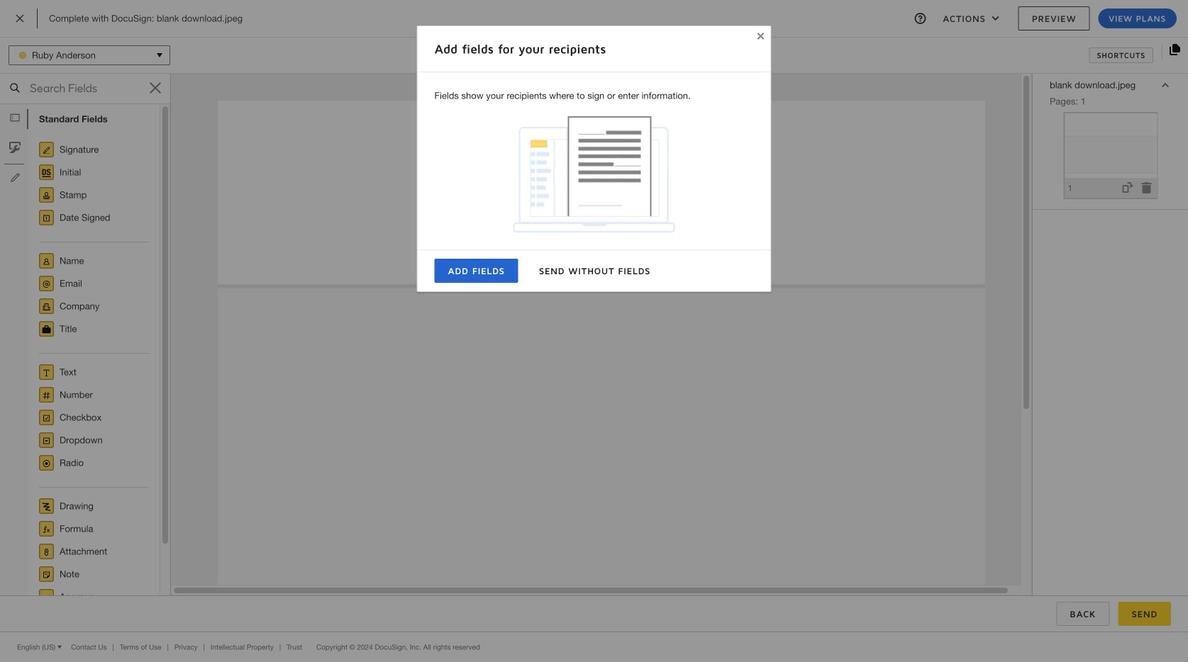 Task type: vqa. For each thing, say whether or not it's contained in the screenshot.
"clock" icon
no



Task type: describe. For each thing, give the bounding box(es) containing it.
1 list item from the left
[[608, 43, 667, 67]]

document blank download.jpeg - page 1 image
[[1066, 114, 1158, 198]]

field_types tab list
[[0, 104, 28, 596]]

adding fields image
[[514, 116, 675, 233]]

fields palette region
[[0, 104, 170, 644]]



Task type: locate. For each thing, give the bounding box(es) containing it.
Search Fields text field
[[29, 75, 141, 103]]

0 horizontal spatial list item
[[608, 43, 667, 67]]

standard fields image
[[9, 112, 21, 123]]

2 list item from the left
[[1090, 43, 1154, 67]]

region
[[1033, 95, 1189, 209]]

1 horizontal spatial list item
[[1090, 43, 1154, 67]]

document preview showing 1 pages image
[[172, 74, 1032, 663]]

pre-fill tools image
[[9, 172, 21, 184]]

custom fields image
[[9, 142, 21, 153]]

list item
[[608, 43, 667, 67], [1090, 43, 1154, 67]]

list
[[0, 37, 1189, 74]]

tab panel
[[28, 104, 170, 644]]



